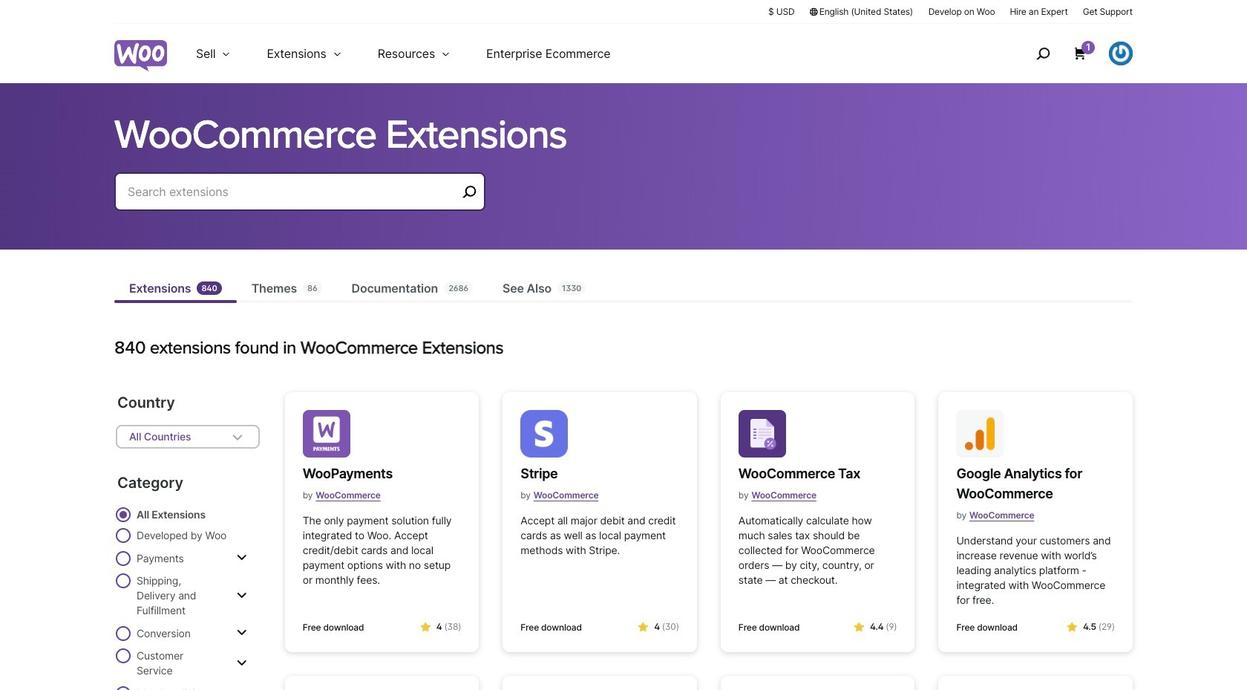 Task type: locate. For each thing, give the bounding box(es) containing it.
1 vertical spatial show subcategories image
[[237, 589, 247, 601]]

1 vertical spatial show subcategories image
[[237, 657, 247, 669]]

0 vertical spatial show subcategories image
[[237, 627, 247, 639]]

0 vertical spatial show subcategories image
[[237, 552, 247, 564]]

service navigation menu element
[[1005, 29, 1134, 78]]

show subcategories image
[[237, 552, 247, 564], [237, 589, 247, 601]]

2 show subcategories image from the top
[[237, 657, 247, 669]]

None search field
[[114, 172, 486, 229]]

Filter countries field
[[116, 425, 260, 449]]

show subcategories image
[[237, 627, 247, 639], [237, 657, 247, 669]]



Task type: vqa. For each thing, say whether or not it's contained in the screenshot.
first Show subcategories icon from the top
yes



Task type: describe. For each thing, give the bounding box(es) containing it.
2 show subcategories image from the top
[[237, 589, 247, 601]]

1 show subcategories image from the top
[[237, 627, 247, 639]]

angle down image
[[229, 428, 246, 446]]

open account menu image
[[1110, 42, 1134, 65]]

search image
[[1032, 42, 1056, 65]]

Search extensions search field
[[128, 181, 458, 202]]

1 show subcategories image from the top
[[237, 552, 247, 564]]



